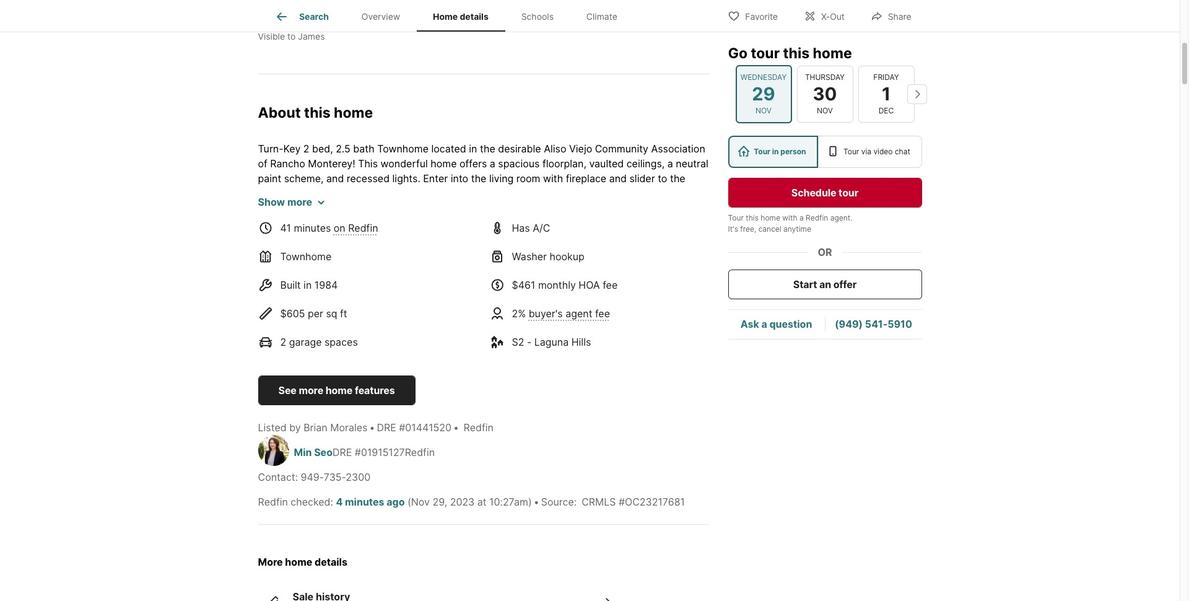 Task type: locate. For each thing, give the bounding box(es) containing it.
by
[[289, 421, 301, 434]]

area right the great
[[677, 306, 697, 319]]

car
[[327, 291, 342, 304]]

the up remodeled
[[589, 276, 604, 289]]

bathrooms
[[258, 306, 309, 319]]

x-out button
[[794, 3, 856, 28]]

0 vertical spatial laguna
[[559, 321, 593, 334]]

more inside show more dropdown button
[[287, 196, 312, 208]]

and down 2-
[[311, 306, 329, 319]]

built
[[280, 279, 301, 291]]

and
[[327, 172, 344, 185], [609, 172, 627, 185], [640, 187, 657, 200], [563, 202, 581, 215], [458, 217, 476, 229], [579, 232, 597, 244], [293, 262, 311, 274], [412, 276, 430, 289], [380, 291, 398, 304], [311, 306, 329, 319], [467, 306, 485, 319], [631, 321, 648, 334]]

located
[[432, 143, 466, 155], [501, 232, 536, 244], [592, 306, 627, 319]]

in left person
[[773, 147, 779, 156]]

about
[[258, 104, 301, 121]]

the right 'into'
[[471, 172, 487, 185]]

more inside see more home features button
[[299, 384, 324, 397]]

an inside button
[[820, 278, 832, 291]]

tour inside the tour in person 'option'
[[754, 147, 771, 156]]

more for see
[[299, 384, 324, 397]]

townhome down bedrooms
[[280, 250, 332, 263]]

1st
[[625, 217, 638, 229]]

0 horizontal spatial area
[[322, 217, 342, 229]]

living
[[489, 172, 514, 185]]

to down buyer's
[[547, 321, 556, 334]]

tour up the agent.
[[839, 187, 859, 199]]

tab list
[[258, 0, 644, 32]]

0 vertical spatial dre
[[377, 421, 396, 434]]

home.
[[607, 276, 636, 289]]

also,
[[372, 247, 395, 259]]

the up 1984
[[324, 262, 339, 274]]

2300
[[346, 471, 371, 483]]

1 vertical spatial laguna
[[535, 336, 569, 348]]

1 vertical spatial #
[[355, 446, 361, 459]]

steel
[[482, 202, 505, 215]]

2 horizontal spatial located
[[592, 306, 627, 319]]

2 10 from the left
[[651, 321, 662, 334]]

4 minutes ago link
[[336, 496, 405, 508], [336, 496, 405, 508]]

seo
[[314, 446, 333, 459]]

2
[[303, 143, 309, 155], [280, 336, 286, 348]]

this inside tour this home with a redfin agent. it's free, cancel anytime
[[746, 213, 759, 222]]

0 horizontal spatial nov
[[756, 106, 772, 115]]

0 vertical spatial more
[[287, 196, 312, 208]]

1 vertical spatial space
[[379, 262, 407, 274]]

1 horizontal spatial -
[[594, 247, 598, 259]]

overview tab
[[345, 2, 417, 32]]

0 vertical spatial area
[[322, 217, 342, 229]]

1 horizontal spatial 2
[[303, 143, 309, 155]]

sq
[[326, 307, 337, 320]]

1 horizontal spatial enjoy
[[398, 247, 423, 259]]

and down for
[[412, 276, 430, 289]]

• right 01441520
[[454, 421, 459, 434]]

schedule tour button
[[728, 178, 922, 208]]

nov down '30'
[[817, 106, 833, 115]]

flooring.
[[487, 306, 526, 319]]

completes
[[555, 217, 604, 229]]

of up the 'from'
[[571, 262, 580, 274]]

fee right the hoa
[[603, 279, 618, 291]]

minutes right 41
[[294, 222, 331, 234]]

1 vertical spatial dre
[[333, 446, 352, 459]]

0 horizontal spatial 2
[[280, 336, 286, 348]]

0 vertical spatial tour
[[751, 45, 780, 62]]

parking
[[430, 291, 465, 304]]

0 vertical spatial fee
[[603, 279, 618, 291]]

2 nov from the left
[[817, 106, 833, 115]]

0 horizontal spatial #
[[355, 446, 361, 459]]

space up "pool"
[[379, 262, 407, 274]]

james
[[298, 31, 325, 41]]

features
[[355, 384, 395, 397]]

min seo image
[[258, 435, 289, 466]]

and down monterey!
[[327, 172, 344, 185]]

0 vertical spatial an
[[562, 187, 574, 200]]

0 vertical spatial there
[[307, 187, 334, 200]]

0 horizontal spatial offers
[[295, 202, 323, 215]]

wonderful
[[381, 158, 428, 170]]

oc23217681
[[625, 496, 685, 508]]

0 horizontal spatial are
[[326, 232, 341, 244]]

with up fenced
[[258, 247, 278, 259]]

climate tab
[[570, 2, 634, 32]]

0 vertical spatial kitchen
[[258, 202, 292, 215]]

2 horizontal spatial are
[[599, 232, 614, 244]]

built in 1984
[[280, 279, 338, 291]]

1 vertical spatial details
[[315, 556, 348, 568]]

located up patio
[[501, 232, 536, 244]]

10 down the great
[[651, 321, 662, 334]]

to down near
[[258, 336, 268, 348]]

enjoy
[[398, 247, 423, 259], [258, 276, 283, 289]]

1 horizontal spatial are
[[459, 232, 474, 244]]

0 horizontal spatial tour
[[728, 213, 744, 222]]

a down recessed
[[347, 187, 353, 200]]

a up living
[[490, 158, 496, 170]]

1 horizontal spatial offers
[[460, 158, 487, 170]]

redfin right the on
[[348, 222, 378, 234]]

climate
[[587, 11, 618, 22]]

2 are from the left
[[459, 232, 474, 244]]

1 nov from the left
[[756, 106, 772, 115]]

favorite button
[[718, 3, 789, 28]]

0 horizontal spatial 10
[[493, 321, 504, 334]]

this up "community"
[[601, 247, 618, 259]]

01915127
[[361, 446, 405, 459]]

2023
[[450, 496, 475, 508]]

are up bathrooms!
[[326, 232, 341, 244]]

0 vertical spatial -
[[594, 247, 598, 259]]

offers up "dining"
[[295, 202, 323, 215]]

start an offer button
[[728, 270, 922, 299]]

ask a question
[[741, 318, 813, 331]]

floorplan,
[[543, 158, 587, 170]]

ft
[[340, 307, 347, 320]]

garage down schools,
[[289, 336, 322, 348]]

listed by brian morales • dre # 01441520 • redfin
[[258, 421, 494, 434]]

nov
[[756, 106, 772, 115], [817, 106, 833, 115]]

this up free,
[[746, 213, 759, 222]]

2 horizontal spatial tour
[[844, 147, 860, 156]]

home up the 2.5
[[334, 104, 373, 121]]

located up 'into'
[[432, 143, 466, 155]]

schools,
[[282, 321, 320, 334]]

tour via video chat option
[[819, 136, 922, 168]]

1 vertical spatial more
[[299, 384, 324, 397]]

• right morales
[[370, 421, 375, 434]]

in
[[469, 143, 477, 155], [773, 147, 779, 156], [304, 279, 312, 291], [630, 306, 638, 319]]

backyard.
[[258, 187, 304, 200]]

show
[[258, 196, 285, 208]]

home up enter
[[431, 158, 457, 170]]

an left office
[[562, 187, 574, 200]]

2 right key
[[303, 143, 309, 155]]

rancho
[[270, 158, 305, 170]]

1 horizontal spatial kitchen
[[421, 217, 455, 229]]

0 vertical spatial space,
[[606, 187, 637, 200]]

kitchen
[[258, 202, 292, 215], [421, 217, 455, 229]]

0 horizontal spatial there
[[307, 187, 334, 200]]

thursday 30 nov
[[805, 72, 845, 115]]

an up bathrooms
[[258, 291, 269, 304]]

1 vertical spatial area
[[677, 306, 697, 319]]

with up anytime
[[783, 213, 798, 222]]

0 horizontal spatial details
[[315, 556, 348, 568]]

a up anytime
[[800, 213, 804, 222]]

0 vertical spatial townhome
[[377, 143, 429, 155]]

s2
[[512, 336, 524, 348]]

space, down nook
[[404, 202, 435, 215]]

1 vertical spatial fee
[[595, 307, 610, 320]]

schedule
[[792, 187, 837, 199]]

contact: 949-735-2300
[[258, 471, 371, 483]]

0 horizontal spatial kitchen
[[258, 202, 292, 215]]

nov inside thursday 30 nov
[[817, 106, 833, 115]]

-
[[594, 247, 598, 259], [527, 336, 532, 348]]

just
[[355, 217, 372, 229]]

2% buyer's agent fee
[[512, 307, 610, 320]]

dre down morales
[[333, 446, 352, 459]]

$605
[[280, 307, 305, 320]]

0 vertical spatial enjoy
[[398, 247, 423, 259]]

1 horizontal spatial an
[[562, 187, 574, 200]]

great
[[649, 306, 674, 319]]

the
[[669, 202, 687, 215]]

0 vertical spatial 2
[[303, 143, 309, 155]]

1 vertical spatial townhome
[[280, 250, 332, 263]]

2 vertical spatial located
[[592, 306, 627, 319]]

1 horizontal spatial dre
[[377, 421, 396, 434]]

0 vertical spatial #
[[399, 421, 405, 434]]

townhome up wonderful
[[377, 143, 429, 155]]

1 horizontal spatial townhome
[[377, 143, 429, 155]]

hiking
[[434, 321, 462, 334]]

hookup
[[550, 250, 585, 263]]

1 horizontal spatial #
[[399, 421, 405, 434]]

garage down 'swimming'
[[345, 291, 378, 304]]

townhome inside turn-key 2 bed, 2.5 bath townhome located in the desirable aliso viejo community association of rancho monterey! this wonderful home offers a spacious floorplan, vaulted ceilings, a neutral paint scheme, and recessed lights. enter into the living room with fireplace and slider to the backyard. there is a breakfast nook with bay windows, currently an office space, and the kitchen offers lots of cabinetry space, stainless steel appliances, and a garden window! the formal dining area is just off of the kitchen and a half bathroom completes the 1st floor. both of the bedrooms are primary bedrooms; they are both located upstairs and are generously sized with private bathrooms! also, enjoy the large, private, patio with pavers - this space is fully fenced and is the perfect space for entertaining guests. residents of this community get to enjoy a sparkling swimming pool and spa which is directly across from the home. there is also an attached 2-car garage and guest parking within the community! remodeled kitchen, bathrooms and backyard; new water heater and flooring. conveniently located in a great area near schools, shopping, dining, many hiking trails, 10 minutes to laguna beach, and 10 minutes to irvine spectrum!
[[377, 143, 429, 155]]

spa
[[433, 276, 450, 289]]

tour up wednesday
[[751, 45, 780, 62]]

there up kitchen, at the right
[[639, 276, 666, 289]]

to right get
[[675, 262, 685, 274]]

list box
[[728, 136, 922, 168]]

1 vertical spatial garage
[[289, 336, 322, 348]]

None button
[[736, 65, 792, 123], [797, 66, 854, 123], [858, 66, 915, 123], [736, 65, 792, 123], [797, 66, 854, 123], [858, 66, 915, 123]]

fenced
[[258, 262, 290, 274]]

conveniently
[[529, 306, 590, 319]]

0 vertical spatial details
[[460, 11, 489, 22]]

is
[[337, 187, 344, 200], [345, 217, 352, 229], [652, 247, 659, 259], [314, 262, 321, 274], [483, 276, 490, 289], [669, 276, 676, 289]]

monterey!
[[308, 158, 355, 170]]

0 horizontal spatial -
[[527, 336, 532, 348]]

0 horizontal spatial tour
[[751, 45, 780, 62]]

in left desirable
[[469, 143, 477, 155]]

1 vertical spatial space,
[[404, 202, 435, 215]]

- right s2
[[527, 336, 532, 348]]

0 horizontal spatial townhome
[[280, 250, 332, 263]]

space up "community"
[[621, 247, 649, 259]]

beach,
[[596, 321, 628, 334]]

enjoy down fenced
[[258, 276, 283, 289]]

neutral
[[676, 158, 709, 170]]

details right home at top
[[460, 11, 489, 22]]

are up large,
[[459, 232, 474, 244]]

2 horizontal spatial •
[[534, 496, 540, 508]]

redfin up anytime
[[806, 213, 829, 222]]

details right more
[[315, 556, 348, 568]]

appliances,
[[507, 202, 560, 215]]

next image
[[907, 84, 927, 104]]

0 horizontal spatial space
[[379, 262, 407, 274]]

min seo dre # 01915127 redfin
[[294, 446, 435, 459]]

private,
[[473, 247, 508, 259]]

1 horizontal spatial 10
[[651, 321, 662, 334]]

recessed
[[347, 172, 390, 185]]

1 vertical spatial an
[[820, 278, 832, 291]]

home left features on the left of the page
[[326, 384, 353, 397]]

tour inside tour via video chat option
[[844, 147, 860, 156]]

tour up the it's
[[728, 213, 744, 222]]

tour this home with a redfin agent. it's free, cancel anytime
[[728, 213, 853, 234]]

0 vertical spatial offers
[[460, 158, 487, 170]]

kitchen up they
[[421, 217, 455, 229]]

and down private
[[293, 262, 311, 274]]

1 horizontal spatial tour
[[839, 187, 859, 199]]

backyard;
[[332, 306, 378, 319]]

more for show
[[287, 196, 312, 208]]

2 inside turn-key 2 bed, 2.5 bath townhome located in the desirable aliso viejo community association of rancho monterey! this wonderful home offers a spacious floorplan, vaulted ceilings, a neutral paint scheme, and recessed lights. enter into the living room with fireplace and slider to the backyard. there is a breakfast nook with bay windows, currently an office space, and the kitchen offers lots of cabinetry space, stainless steel appliances, and a garden window! the formal dining area is just off of the kitchen and a half bathroom completes the 1st floor. both of the bedrooms are primary bedrooms; they are both located upstairs and are generously sized with private bathrooms! also, enjoy the large, private, patio with pavers - this space is fully fenced and is the perfect space for entertaining guests. residents of this community get to enjoy a sparkling swimming pool and spa which is directly across from the home. there is also an attached 2-car garage and guest parking within the community! remodeled kitchen, bathrooms and backyard; new water heater and flooring. conveniently located in a great area near schools, shopping, dining, many hiking trails, 10 minutes to laguna beach, and 10 minutes to irvine spectrum!
[[303, 143, 309, 155]]

nov inside wednesday 29 nov
[[756, 106, 772, 115]]

1 horizontal spatial details
[[460, 11, 489, 22]]

tab list containing search
[[258, 0, 644, 32]]

schools
[[521, 11, 554, 22]]

room
[[517, 172, 541, 185]]

1 10 from the left
[[493, 321, 504, 334]]

search link
[[274, 9, 329, 24]]

- right pavers
[[594, 247, 598, 259]]

0 vertical spatial garage
[[345, 291, 378, 304]]

attached
[[272, 291, 314, 304]]

2 vertical spatial an
[[258, 291, 269, 304]]

1 horizontal spatial located
[[501, 232, 536, 244]]

schedule tour
[[792, 187, 859, 199]]

a inside tour this home with a redfin agent. it's free, cancel anytime
[[800, 213, 804, 222]]

area down lots
[[322, 217, 342, 229]]

spaces
[[325, 336, 358, 348]]

1 horizontal spatial tour
[[754, 147, 771, 156]]

home up the cancel
[[761, 213, 781, 222]]

of up the paint
[[258, 158, 268, 170]]

more right see
[[299, 384, 324, 397]]

1 horizontal spatial garage
[[345, 291, 378, 304]]

tour left via
[[844, 147, 860, 156]]

this
[[783, 45, 810, 62], [304, 104, 331, 121], [746, 213, 759, 222], [601, 247, 618, 259], [583, 262, 600, 274]]

are down garden
[[599, 232, 614, 244]]

1 vertical spatial tour
[[839, 187, 859, 199]]

0 vertical spatial space
[[621, 247, 649, 259]]

1 horizontal spatial there
[[639, 276, 666, 289]]

they
[[436, 232, 456, 244]]

space,
[[606, 187, 637, 200], [404, 202, 435, 215]]

home inside turn-key 2 bed, 2.5 bath townhome located in the desirable aliso viejo community association of rancho monterey! this wonderful home offers a spacious floorplan, vaulted ceilings, a neutral paint scheme, and recessed lights. enter into the living room with fireplace and slider to the backyard. there is a breakfast nook with bay windows, currently an office space, and the kitchen offers lots of cabinetry space, stainless steel appliances, and a garden window! the formal dining area is just off of the kitchen and a half bathroom completes the 1st floor. both of the bedrooms are primary bedrooms; they are both located upstairs and are generously sized with private bathrooms! also, enjoy the large, private, patio with pavers - this space is fully fenced and is the perfect space for entertaining guests. residents of this community get to enjoy a sparkling swimming pool and spa which is directly across from the home. there is also an attached 2-car garage and guest parking within the community! remodeled kitchen, bathrooms and backyard; new water heater and flooring. conveniently located in a great area near schools, shopping, dining, many hiking trails, 10 minutes to laguna beach, and 10 minutes to irvine spectrum!
[[431, 158, 457, 170]]

2 horizontal spatial an
[[820, 278, 832, 291]]

tour left person
[[754, 147, 771, 156]]

large,
[[444, 247, 470, 259]]

and up the completes
[[563, 202, 581, 215]]

0 horizontal spatial enjoy
[[258, 276, 283, 289]]

in down kitchen, at the right
[[630, 306, 638, 319]]

garden
[[592, 202, 625, 215]]

is left fully
[[652, 247, 659, 259]]

is up sparkling
[[314, 262, 321, 274]]

0 vertical spatial located
[[432, 143, 466, 155]]

tour inside schedule tour 'button'
[[839, 187, 859, 199]]

s2 - laguna hills
[[512, 336, 591, 348]]

tour for schedule
[[839, 187, 859, 199]]

kitchen up formal
[[258, 202, 292, 215]]

list box containing tour in person
[[728, 136, 922, 168]]

• left source:
[[534, 496, 540, 508]]

2 vertical spatial #
[[619, 496, 625, 508]]

tour for tour via video chat
[[844, 147, 860, 156]]

minutes down the great
[[665, 321, 702, 334]]

home details tab
[[417, 2, 505, 32]]

more up "dining"
[[287, 196, 312, 208]]

dre up 01915127
[[377, 421, 396, 434]]

1 horizontal spatial nov
[[817, 106, 833, 115]]

home details
[[433, 11, 489, 22]]

the down neutral
[[670, 172, 686, 185]]

# right crmls
[[619, 496, 625, 508]]

located up beach,
[[592, 306, 627, 319]]

space, up garden
[[606, 187, 637, 200]]



Task type: describe. For each thing, give the bounding box(es) containing it.
water
[[405, 306, 431, 319]]

0 horizontal spatial an
[[258, 291, 269, 304]]

for
[[410, 262, 423, 274]]

and up new
[[380, 291, 398, 304]]

tour inside tour this home with a redfin agent. it's free, cancel anytime
[[728, 213, 744, 222]]

free,
[[741, 224, 757, 234]]

go
[[728, 45, 748, 62]]

(nov
[[408, 496, 430, 508]]

minutes down 2% on the left bottom
[[507, 321, 544, 334]]

see more home features
[[279, 384, 395, 397]]

2 horizontal spatial #
[[619, 496, 625, 508]]

dining,
[[372, 321, 403, 334]]

bathroom
[[507, 217, 552, 229]]

2.5
[[336, 143, 351, 155]]

listed
[[258, 421, 287, 434]]

a down association
[[668, 158, 673, 170]]

0 horizontal spatial located
[[432, 143, 466, 155]]

a down kitchen, at the right
[[641, 306, 647, 319]]

3 are from the left
[[599, 232, 614, 244]]

show more
[[258, 196, 312, 208]]

video
[[874, 147, 893, 156]]

has a/c
[[512, 222, 550, 234]]

tour for tour in person
[[754, 147, 771, 156]]

0 horizontal spatial space,
[[404, 202, 435, 215]]

of right off
[[391, 217, 400, 229]]

a up attached
[[286, 276, 292, 289]]

schools tab
[[505, 2, 570, 32]]

crmls
[[582, 496, 616, 508]]

1 vertical spatial enjoy
[[258, 276, 283, 289]]

the down garden
[[607, 217, 622, 229]]

visible
[[258, 31, 285, 41]]

and down stainless
[[458, 217, 476, 229]]

sized
[[672, 232, 696, 244]]

min seo link
[[294, 446, 333, 459]]

with up the residents
[[537, 247, 557, 259]]

dec
[[879, 106, 894, 115]]

share
[[888, 11, 912, 21]]

or
[[818, 246, 832, 258]]

of right lots
[[345, 202, 355, 215]]

anytime
[[784, 224, 812, 234]]

of right both
[[692, 217, 702, 229]]

1 are from the left
[[326, 232, 341, 244]]

bathrooms!
[[316, 247, 369, 259]]

details inside tab
[[460, 11, 489, 22]]

swimming
[[340, 276, 387, 289]]

off
[[375, 217, 388, 229]]

in inside the tour in person 'option'
[[773, 147, 779, 156]]

turn-key 2 bed, 2.5 bath townhome located in the desirable aliso viejo community association of rancho monterey! this wonderful home offers a spacious floorplan, vaulted ceilings, a neutral paint scheme, and recessed lights. enter into the living room with fireplace and slider to the backyard. there is a breakfast nook with bay windows, currently an office space, and the kitchen offers lots of cabinetry space, stainless steel appliances, and a garden window! the formal dining area is just off of the kitchen and a half bathroom completes the 1st floor. both of the bedrooms are primary bedrooms; they are both located upstairs and are generously sized with private bathrooms! also, enjoy the large, private, patio with pavers - this space is fully fenced and is the perfect space for entertaining guests. residents of this community get to enjoy a sparkling swimming pool and spa which is directly across from the home. there is also an attached 2-car garage and guest parking within the community! remodeled kitchen, bathrooms and backyard; new water heater and flooring. conveniently located in a great area near schools, shopping, dining, many hiking trails, 10 minutes to laguna beach, and 10 minutes to irvine spectrum!
[[258, 143, 709, 348]]

sparkling
[[294, 276, 337, 289]]

community
[[603, 262, 655, 274]]

1 vertical spatial there
[[639, 276, 666, 289]]

guests.
[[485, 262, 519, 274]]

out
[[830, 11, 845, 21]]

redfin inside tour this home with a redfin agent. it's free, cancel anytime
[[806, 213, 829, 222]]

cancel
[[759, 224, 782, 234]]

slider
[[630, 172, 655, 185]]

2 garage spaces
[[280, 336, 358, 348]]

and up window! on the right top of the page
[[640, 187, 657, 200]]

vaulted
[[590, 158, 624, 170]]

community
[[595, 143, 649, 155]]

has
[[512, 222, 530, 234]]

show more button
[[258, 195, 325, 210]]

0 horizontal spatial garage
[[289, 336, 322, 348]]

also
[[679, 276, 698, 289]]

0 horizontal spatial •
[[370, 421, 375, 434]]

10:27am)
[[490, 496, 532, 508]]

541-
[[865, 318, 888, 331]]

redfin right 01441520
[[464, 421, 494, 434]]

1 horizontal spatial •
[[454, 421, 459, 434]]

breakfast
[[356, 187, 400, 200]]

remodeled
[[574, 291, 627, 304]]

and right beach,
[[631, 321, 648, 334]]

is left also at right
[[669, 276, 676, 289]]

it's
[[728, 224, 739, 234]]

fee for 2% buyer's agent fee
[[595, 307, 610, 320]]

$605 per sq ft
[[280, 307, 347, 320]]

window!
[[627, 202, 666, 215]]

and up trails,
[[467, 306, 485, 319]]

at
[[478, 496, 487, 508]]

the down formal
[[258, 232, 273, 244]]

scheme,
[[284, 172, 324, 185]]

1 vertical spatial -
[[527, 336, 532, 348]]

agent.
[[831, 213, 853, 222]]

trails,
[[465, 321, 490, 334]]

1 vertical spatial offers
[[295, 202, 323, 215]]

is left just at the left top
[[345, 217, 352, 229]]

contact:
[[258, 471, 298, 483]]

paint
[[258, 172, 281, 185]]

ask a question link
[[741, 318, 813, 331]]

with down enter
[[428, 187, 448, 200]]

a/c
[[533, 222, 550, 234]]

1984
[[315, 279, 338, 291]]

laguna inside turn-key 2 bed, 2.5 bath townhome located in the desirable aliso viejo community association of rancho monterey! this wonderful home offers a spacious floorplan, vaulted ceilings, a neutral paint scheme, and recessed lights. enter into the living room with fireplace and slider to the backyard. there is a breakfast nook with bay windows, currently an office space, and the kitchen offers lots of cabinetry space, stainless steel appliances, and a garden window! the formal dining area is just off of the kitchen and a half bathroom completes the 1st floor. both of the bedrooms are primary bedrooms; they are both located upstairs and are generously sized with private bathrooms! also, enjoy the large, private, patio with pavers - this space is fully fenced and is the perfect space for entertaining guests. residents of this community get to enjoy a sparkling swimming pool and spa which is directly across from the home. there is also an attached 2-car garage and guest parking within the community! remodeled kitchen, bathrooms and backyard; new water heater and flooring. conveniently located in a great area near schools, shopping, dining, many hiking trails, 10 minutes to laguna beach, and 10 minutes to irvine spectrum!
[[559, 321, 593, 334]]

1 horizontal spatial space,
[[606, 187, 637, 200]]

guest
[[401, 291, 427, 304]]

offer
[[834, 278, 857, 291]]

bedrooms;
[[383, 232, 433, 244]]

the up flooring.
[[499, 291, 514, 304]]

in right built
[[304, 279, 312, 291]]

patio
[[511, 247, 534, 259]]

association
[[651, 143, 706, 155]]

1 vertical spatial located
[[501, 232, 536, 244]]

with inside tour this home with a redfin agent. it's free, cancel anytime
[[783, 213, 798, 222]]

wednesday 29 nov
[[741, 72, 787, 115]]

favorite
[[746, 11, 778, 21]]

30
[[813, 83, 837, 105]]

minutes right 4
[[345, 496, 384, 508]]

1 vertical spatial 2
[[280, 336, 286, 348]]

a left half
[[479, 217, 484, 229]]

aliso
[[544, 143, 567, 155]]

nov for 29
[[756, 106, 772, 115]]

this up thursday
[[783, 45, 810, 62]]

this up the hoa
[[583, 262, 600, 274]]

a down office
[[583, 202, 589, 215]]

Add a comment... text field
[[269, 0, 626, 15]]

home right more
[[285, 556, 312, 568]]

enter
[[423, 172, 448, 185]]

hills
[[572, 336, 591, 348]]

the left desirable
[[480, 143, 496, 155]]

desirable
[[498, 143, 541, 155]]

tour for go
[[751, 45, 780, 62]]

0 horizontal spatial dre
[[333, 446, 352, 459]]

morales
[[330, 421, 368, 434]]

29
[[752, 83, 776, 105]]

garage inside turn-key 2 bed, 2.5 bath townhome located in the desirable aliso viejo community association of rancho monterey! this wonderful home offers a spacious floorplan, vaulted ceilings, a neutral paint scheme, and recessed lights. enter into the living room with fireplace and slider to the backyard. there is a breakfast nook with bay windows, currently an office space, and the kitchen offers lots of cabinetry space, stainless steel appliances, and a garden window! the formal dining area is just off of the kitchen and a half bathroom completes the 1st floor. both of the bedrooms are primary bedrooms; they are both located upstairs and are generously sized with private bathrooms! also, enjoy the large, private, patio with pavers - this space is fully fenced and is the perfect space for entertaining guests. residents of this community get to enjoy a sparkling swimming pool and spa which is directly across from the home. there is also an attached 2-car garage and guest parking within the community! remodeled kitchen, bathrooms and backyard; new water heater and flooring. conveniently located in a great area near schools, shopping, dining, many hiking trails, 10 minutes to laguna beach, and 10 minutes to irvine spectrum!
[[345, 291, 378, 304]]

949-
[[301, 471, 324, 483]]

1 horizontal spatial area
[[677, 306, 697, 319]]

is up within
[[483, 276, 490, 289]]

to right slider
[[658, 172, 668, 185]]

on
[[334, 222, 346, 234]]

key
[[284, 143, 301, 155]]

a right ask at the right bottom
[[762, 318, 768, 331]]

41
[[280, 222, 291, 234]]

more
[[258, 556, 283, 568]]

735-
[[324, 471, 346, 483]]

upstairs
[[539, 232, 576, 244]]

this up bed,
[[304, 104, 331, 121]]

tour in person option
[[728, 136, 819, 168]]

per
[[308, 307, 323, 320]]

and down vaulted
[[609, 172, 627, 185]]

fee for $461 monthly hoa fee
[[603, 279, 618, 291]]

half
[[487, 217, 504, 229]]

on redfin link
[[334, 222, 378, 234]]

shopping,
[[323, 321, 369, 334]]

from
[[565, 276, 586, 289]]

the up the
[[660, 187, 676, 200]]

1 horizontal spatial space
[[621, 247, 649, 259]]

the down they
[[426, 247, 441, 259]]

is up lots
[[337, 187, 344, 200]]

nov for 30
[[817, 106, 833, 115]]

cabinetry
[[357, 202, 402, 215]]

home up thursday
[[813, 45, 852, 62]]

redfin down 01441520
[[405, 446, 435, 459]]

$461
[[512, 279, 536, 291]]

fireplace
[[566, 172, 607, 185]]

redfin checked: 4 minutes ago (nov 29, 2023 at 10:27am) • source: crmls # oc23217681
[[258, 496, 685, 508]]

the up bedrooms;
[[403, 217, 418, 229]]

home inside tour this home with a redfin agent. it's free, cancel anytime
[[761, 213, 781, 222]]

and down the completes
[[579, 232, 597, 244]]

home inside button
[[326, 384, 353, 397]]

(949)
[[835, 318, 863, 331]]

1 vertical spatial kitchen
[[421, 217, 455, 229]]

bedrooms
[[276, 232, 323, 244]]

- inside turn-key 2 bed, 2.5 bath townhome located in the desirable aliso viejo community association of rancho monterey! this wonderful home offers a spacious floorplan, vaulted ceilings, a neutral paint scheme, and recessed lights. enter into the living room with fireplace and slider to the backyard. there is a breakfast nook with bay windows, currently an office space, and the kitchen offers lots of cabinetry space, stainless steel appliances, and a garden window! the formal dining area is just off of the kitchen and a half bathroom completes the 1st floor. both of the bedrooms are primary bedrooms; they are both located upstairs and are generously sized with private bathrooms! also, enjoy the large, private, patio with pavers - this space is fully fenced and is the perfect space for entertaining guests. residents of this community get to enjoy a sparkling swimming pool and spa which is directly across from the home. there is also an attached 2-car garage and guest parking within the community! remodeled kitchen, bathrooms and backyard; new water heater and flooring. conveniently located in a great area near schools, shopping, dining, many hiking trails, 10 minutes to laguna beach, and 10 minutes to irvine spectrum!
[[594, 247, 598, 259]]

redfin down contact:
[[258, 496, 288, 508]]

to left james
[[288, 31, 296, 41]]

with down the floorplan,
[[543, 172, 563, 185]]



Task type: vqa. For each thing, say whether or not it's contained in the screenshot.
(Nov
yes



